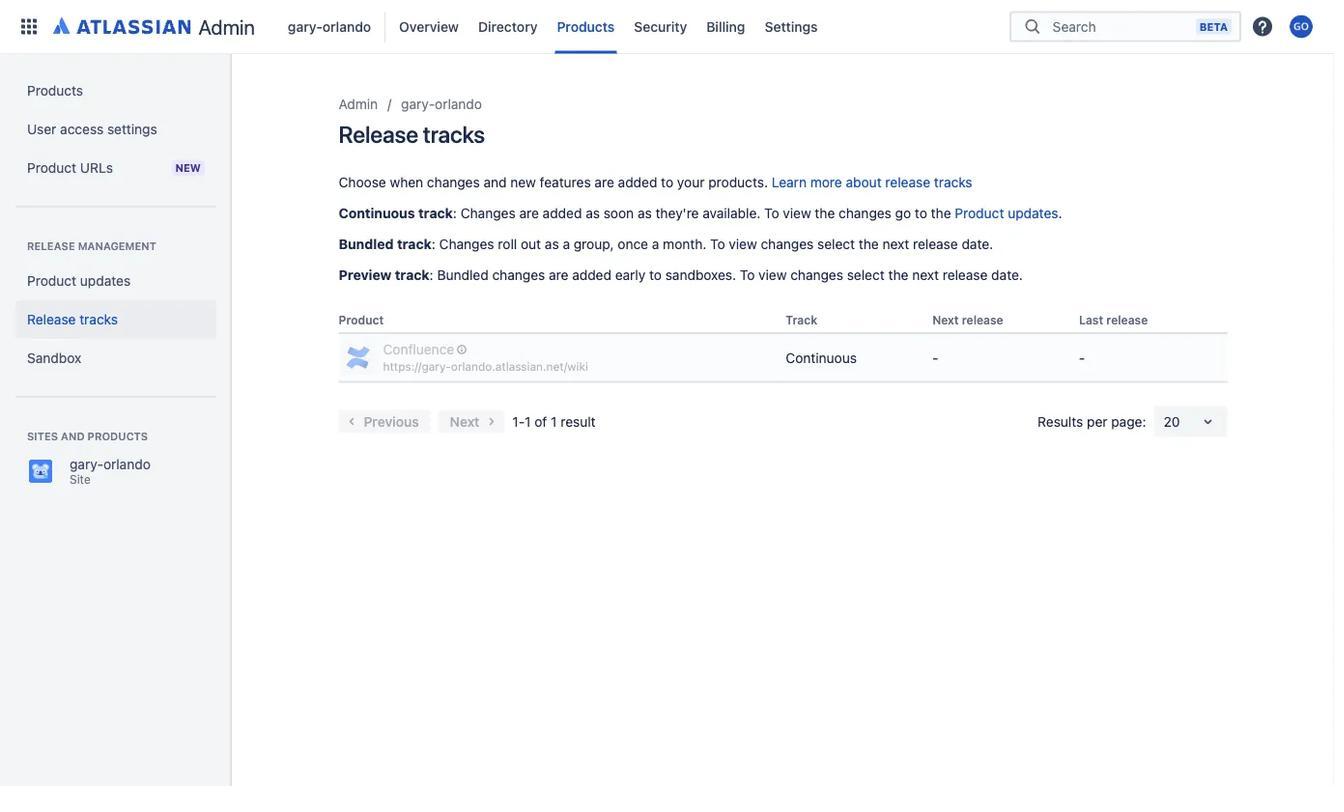 Task type: locate. For each thing, give the bounding box(es) containing it.
2 horizontal spatial are
[[595, 174, 614, 190]]

beta
[[1200, 20, 1228, 33]]

select
[[817, 236, 855, 252], [847, 267, 885, 283]]

products left security
[[557, 18, 615, 34]]

gary-
[[288, 18, 323, 34], [401, 96, 435, 112], [70, 457, 103, 472]]

1 vertical spatial bundled
[[437, 267, 489, 283]]

confluence image
[[343, 342, 373, 373]]

sandbox link
[[15, 339, 216, 378]]

2 vertical spatial :
[[430, 267, 434, 283]]

- down last
[[1079, 350, 1085, 365]]

2 horizontal spatial as
[[638, 205, 652, 221]]

toggle navigation image
[[213, 77, 255, 116]]

release right last
[[1107, 314, 1148, 327]]

release
[[339, 121, 418, 148], [27, 240, 75, 253], [27, 312, 76, 328]]

0 horizontal spatial continuous
[[339, 205, 415, 221]]

1 horizontal spatial release tracks
[[339, 121, 485, 148]]

orlando for gary-orlando "link" in the global navigation element
[[323, 18, 371, 34]]

go
[[895, 205, 911, 221]]

per
[[1087, 413, 1108, 429]]

updates
[[1008, 205, 1058, 221], [80, 273, 131, 289]]

0 vertical spatial release tracks
[[339, 121, 485, 148]]

management
[[78, 240, 156, 253]]

are up out
[[519, 205, 539, 221]]

2 horizontal spatial gary-
[[401, 96, 435, 112]]

user access settings
[[27, 121, 157, 137]]

select down about
[[847, 267, 885, 283]]

release up next release at right
[[943, 267, 988, 283]]

changes
[[461, 205, 516, 221], [439, 236, 494, 252]]

0 vertical spatial select
[[817, 236, 855, 252]]

date.
[[962, 236, 993, 252], [991, 267, 1023, 283]]

features
[[540, 174, 591, 190]]

soon
[[604, 205, 634, 221]]

0 horizontal spatial products link
[[15, 71, 216, 110]]

product up confluence icon
[[339, 314, 384, 327]]

0 vertical spatial continuous
[[339, 205, 415, 221]]

1 horizontal spatial products
[[557, 18, 615, 34]]

product
[[27, 160, 76, 176], [955, 205, 1004, 221], [27, 273, 76, 289], [339, 314, 384, 327]]

products link
[[551, 11, 621, 42], [15, 71, 216, 110]]

appswitcher icon image
[[17, 15, 41, 38]]

0 horizontal spatial gary-orlando
[[288, 18, 371, 34]]

1 1 from the left
[[525, 413, 531, 429]]

products link left security link
[[551, 11, 621, 42]]

the
[[815, 205, 835, 221], [931, 205, 951, 221], [859, 236, 879, 252], [888, 267, 909, 283]]

1 vertical spatial view
[[729, 236, 757, 252]]

next down go
[[883, 236, 909, 252]]

gary- for gary-orlando "link" in the global navigation element
[[288, 18, 323, 34]]

0 vertical spatial bundled
[[339, 236, 394, 252]]

0 horizontal spatial admin
[[199, 14, 255, 39]]

0 horizontal spatial next
[[883, 236, 909, 252]]

preview track : bundled changes are added early to sandboxes. to view changes select the next release date.
[[339, 267, 1023, 283]]

as right soon
[[638, 205, 652, 221]]

1 vertical spatial tracks
[[934, 174, 973, 190]]

0 vertical spatial and
[[484, 174, 507, 190]]

1 horizontal spatial updates
[[1008, 205, 1058, 221]]

changes up roll
[[461, 205, 516, 221]]

changes left roll
[[439, 236, 494, 252]]

added down features
[[543, 205, 582, 221]]

to
[[661, 174, 674, 190], [915, 205, 927, 221], [649, 267, 662, 283]]

are left early
[[549, 267, 569, 283]]

gary- for the bottom gary-orlando "link"
[[401, 96, 435, 112]]

1 vertical spatial and
[[61, 430, 85, 443]]

preview
[[339, 267, 392, 283]]

products link up the settings
[[15, 71, 216, 110]]

release up sandbox
[[27, 312, 76, 328]]

1-1 of 1 result
[[512, 413, 596, 429]]

release tracks
[[339, 121, 485, 148], [27, 312, 118, 328]]

1 horizontal spatial gary-orlando link
[[401, 93, 482, 116]]

tracks up "sandbox" link
[[79, 312, 118, 328]]

urls
[[80, 160, 113, 176]]

a
[[563, 236, 570, 252], [652, 236, 659, 252]]

2 vertical spatial release
[[27, 312, 76, 328]]

1 vertical spatial to
[[915, 205, 927, 221]]

: for preview track
[[430, 267, 434, 283]]

as left soon
[[586, 205, 600, 221]]

admin banner
[[0, 0, 1334, 54]]

your
[[677, 174, 705, 190]]

continuous down track
[[786, 350, 857, 365]]

as
[[586, 205, 600, 221], [638, 205, 652, 221], [545, 236, 559, 252]]

1 vertical spatial gary-
[[401, 96, 435, 112]]

view down available.
[[729, 236, 757, 252]]

1 vertical spatial changes
[[439, 236, 494, 252]]

to right go
[[915, 205, 927, 221]]

select down 'more'
[[817, 236, 855, 252]]

0 vertical spatial changes
[[461, 205, 516, 221]]

tracks
[[423, 121, 485, 148], [934, 174, 973, 190], [79, 312, 118, 328]]

1 vertical spatial release
[[27, 240, 75, 253]]

added
[[618, 174, 657, 190], [543, 205, 582, 221], [572, 267, 612, 283]]

continuous down choose
[[339, 205, 415, 221]]

release tracks down product updates
[[27, 312, 118, 328]]

0 vertical spatial updates
[[1008, 205, 1058, 221]]

release right next
[[962, 314, 1004, 327]]

0 horizontal spatial as
[[545, 236, 559, 252]]

to right month.
[[710, 236, 725, 252]]

0 vertical spatial are
[[595, 174, 614, 190]]

0 vertical spatial products link
[[551, 11, 621, 42]]

release
[[885, 174, 931, 190], [913, 236, 958, 252], [943, 267, 988, 283], [962, 314, 1004, 327], [1107, 314, 1148, 327]]

products
[[557, 18, 615, 34], [27, 83, 83, 99]]

track for bundled track
[[397, 236, 432, 252]]

next
[[883, 236, 909, 252], [912, 267, 939, 283]]

https://gary-
[[383, 360, 451, 374]]

month.
[[663, 236, 707, 252]]

1
[[525, 413, 531, 429], [551, 413, 557, 429]]

view down learn on the top of the page
[[783, 205, 811, 221]]

directory link
[[472, 11, 543, 42]]

1 horizontal spatial next
[[912, 267, 939, 283]]

product right go
[[955, 205, 1004, 221]]

a left the group,
[[563, 236, 570, 252]]

product down user
[[27, 160, 76, 176]]

security link
[[628, 11, 693, 42]]

2 horizontal spatial to
[[764, 205, 779, 221]]

- down next
[[933, 350, 939, 365]]

and left new
[[484, 174, 507, 190]]

0 vertical spatial gary-orlando
[[288, 18, 371, 34]]

next up next
[[912, 267, 939, 283]]

1 horizontal spatial and
[[484, 174, 507, 190]]

view up track
[[759, 267, 787, 283]]

changes down learn on the top of the page
[[761, 236, 814, 252]]

release tracks up when
[[339, 121, 485, 148]]

results
[[1038, 413, 1083, 429]]

release up choose
[[339, 121, 418, 148]]

2 vertical spatial to
[[649, 267, 662, 283]]

0 vertical spatial date.
[[962, 236, 993, 252]]

1 a from the left
[[563, 236, 570, 252]]

1 vertical spatial updates
[[80, 273, 131, 289]]

as right out
[[545, 236, 559, 252]]

gary- inside global navigation element
[[288, 18, 323, 34]]

help icon image
[[1251, 15, 1274, 38]]

0 vertical spatial view
[[783, 205, 811, 221]]

orlando down products
[[103, 457, 151, 472]]

tracks up when
[[423, 121, 485, 148]]

1 - from the left
[[933, 350, 939, 365]]

admin up choose
[[339, 96, 378, 112]]

orlando inside global navigation element
[[323, 18, 371, 34]]

continuous
[[339, 205, 415, 221], [786, 350, 857, 365]]

0 horizontal spatial gary-
[[70, 457, 103, 472]]

2 horizontal spatial orlando
[[435, 96, 482, 112]]

0 vertical spatial admin
[[199, 14, 255, 39]]

0 horizontal spatial a
[[563, 236, 570, 252]]

1 vertical spatial release tracks
[[27, 312, 118, 328]]

1 horizontal spatial continuous
[[786, 350, 857, 365]]

track
[[786, 314, 817, 327]]

gary-orlando inside global navigation element
[[288, 18, 371, 34]]

1 vertical spatial :
[[432, 236, 436, 252]]

gary-orlando site
[[70, 457, 151, 486]]

as for group,
[[545, 236, 559, 252]]

0 horizontal spatial orlando
[[103, 457, 151, 472]]

atlassian image
[[53, 14, 191, 37], [53, 14, 191, 37]]

1 horizontal spatial orlando
[[323, 18, 371, 34]]

tracks right about
[[934, 174, 973, 190]]

bundled track : changes roll out as a group, once a month. to view changes select the next release date.
[[339, 236, 993, 252]]

a right once
[[652, 236, 659, 252]]

product urls
[[27, 160, 113, 176]]

0 horizontal spatial tracks
[[79, 312, 118, 328]]

orlando left overview
[[323, 18, 371, 34]]

release inside release tracks link
[[27, 312, 76, 328]]

search icon image
[[1021, 17, 1044, 36]]

to for changes
[[649, 267, 662, 283]]

settings
[[107, 121, 157, 137]]

changes for are
[[461, 205, 516, 221]]

release up product updates
[[27, 240, 75, 253]]

0 horizontal spatial products
[[27, 83, 83, 99]]

bundled up information icon
[[437, 267, 489, 283]]

0 horizontal spatial -
[[933, 350, 939, 365]]

track
[[418, 205, 453, 221], [397, 236, 432, 252], [395, 267, 430, 283]]

are
[[595, 174, 614, 190], [519, 205, 539, 221], [549, 267, 569, 283]]

0 vertical spatial products
[[557, 18, 615, 34]]

2 1 from the left
[[551, 413, 557, 429]]

0 horizontal spatial 1
[[525, 413, 531, 429]]

gary-orlando link
[[282, 11, 377, 42], [401, 93, 482, 116]]

1 vertical spatial track
[[397, 236, 432, 252]]

bundled
[[339, 236, 394, 252], [437, 267, 489, 283]]

gary-orlando
[[288, 18, 371, 34], [401, 96, 482, 112]]

next
[[933, 314, 959, 327]]

0 horizontal spatial and
[[61, 430, 85, 443]]

information image
[[454, 342, 470, 357]]

0 vertical spatial admin link
[[46, 11, 263, 42]]

early
[[615, 267, 646, 283]]

added up soon
[[618, 174, 657, 190]]

1 horizontal spatial as
[[586, 205, 600, 221]]

1 horizontal spatial product updates link
[[955, 205, 1058, 221]]

security
[[634, 18, 687, 34]]

changes up track
[[791, 267, 843, 283]]

orlando down the overview link
[[435, 96, 482, 112]]

release tracks link
[[15, 300, 216, 339]]

0 horizontal spatial gary-orlando link
[[282, 11, 377, 42]]

group,
[[574, 236, 614, 252]]

to
[[764, 205, 779, 221], [710, 236, 725, 252], [740, 267, 755, 283]]

to left your
[[661, 174, 674, 190]]

product down release management on the top of page
[[27, 273, 76, 289]]

orlando
[[323, 18, 371, 34], [435, 96, 482, 112], [103, 457, 151, 472]]

0 vertical spatial gary-
[[288, 18, 323, 34]]

product updates link
[[955, 205, 1058, 221], [15, 262, 216, 300]]

and right sites
[[61, 430, 85, 443]]

overview link
[[393, 11, 465, 42]]

2 vertical spatial tracks
[[79, 312, 118, 328]]

the right go
[[931, 205, 951, 221]]

admin
[[199, 14, 255, 39], [339, 96, 378, 112]]

1 horizontal spatial 1
[[551, 413, 557, 429]]

continuous for continuous track : changes are added as soon as they're available. to view the changes go to the product updates .
[[339, 205, 415, 221]]

billing
[[706, 18, 745, 34]]

view
[[783, 205, 811, 221], [729, 236, 757, 252], [759, 267, 787, 283]]

2 vertical spatial to
[[740, 267, 755, 283]]

they're
[[656, 205, 699, 221]]

1 horizontal spatial bundled
[[437, 267, 489, 283]]

bundled up the preview
[[339, 236, 394, 252]]

1 left of
[[525, 413, 531, 429]]

1 vertical spatial product updates link
[[15, 262, 216, 300]]

to down learn on the top of the page
[[764, 205, 779, 221]]

products up user
[[27, 83, 83, 99]]

1 horizontal spatial admin
[[339, 96, 378, 112]]

2 vertical spatial gary-
[[70, 457, 103, 472]]

and
[[484, 174, 507, 190], [61, 430, 85, 443]]

changes down roll
[[492, 267, 545, 283]]

1 vertical spatial admin link
[[339, 93, 378, 116]]

1 right of
[[551, 413, 557, 429]]

0 vertical spatial gary-orlando link
[[282, 11, 377, 42]]

admin link
[[46, 11, 263, 42], [339, 93, 378, 116]]

0 vertical spatial orlando
[[323, 18, 371, 34]]

1 horizontal spatial a
[[652, 236, 659, 252]]

1 vertical spatial gary-orlando
[[401, 96, 482, 112]]

added down the group,
[[572, 267, 612, 283]]

-
[[933, 350, 939, 365], [1079, 350, 1085, 365]]

to right early
[[649, 267, 662, 283]]

are up soon
[[595, 174, 614, 190]]

available.
[[703, 205, 761, 221]]

2 vertical spatial track
[[395, 267, 430, 283]]

admin up the 'toggle navigation' icon
[[199, 14, 255, 39]]

0 horizontal spatial are
[[519, 205, 539, 221]]

1 horizontal spatial products link
[[551, 11, 621, 42]]

orlando.atlassian.net/wiki
[[451, 360, 588, 374]]

2 vertical spatial are
[[549, 267, 569, 283]]

1 horizontal spatial admin link
[[339, 93, 378, 116]]

:
[[453, 205, 457, 221], [432, 236, 436, 252], [430, 267, 434, 283]]

1 horizontal spatial gary-
[[288, 18, 323, 34]]

page:
[[1111, 413, 1146, 429]]

2 - from the left
[[1079, 350, 1085, 365]]

to right sandboxes.
[[740, 267, 755, 283]]



Task type: vqa. For each thing, say whether or not it's contained in the screenshot.
Bundled track track
yes



Task type: describe. For each thing, give the bounding box(es) containing it.
result
[[561, 413, 596, 429]]

of
[[535, 413, 547, 429]]

release management
[[27, 240, 156, 253]]

track for preview track
[[395, 267, 430, 283]]

sites and products
[[27, 430, 148, 443]]

about
[[846, 174, 882, 190]]

when
[[390, 174, 423, 190]]

0 horizontal spatial to
[[710, 236, 725, 252]]

open image
[[1197, 410, 1220, 433]]

gary- inside gary-orlando site
[[70, 457, 103, 472]]

0 horizontal spatial product updates link
[[15, 262, 216, 300]]

0 vertical spatial :
[[453, 205, 457, 221]]

the down go
[[888, 267, 909, 283]]

orlando for the bottom gary-orlando "link"
[[435, 96, 482, 112]]

more
[[810, 174, 842, 190]]

admin inside global navigation element
[[199, 14, 255, 39]]

product updates
[[27, 273, 131, 289]]

next release
[[933, 314, 1004, 327]]

last release
[[1079, 314, 1148, 327]]

user access settings link
[[15, 110, 216, 149]]

1 vertical spatial admin
[[339, 96, 378, 112]]

0 horizontal spatial updates
[[80, 273, 131, 289]]

0 vertical spatial release
[[339, 121, 418, 148]]

continuous track : changes are added as soon as they're available. to view the changes go to the product updates .
[[339, 205, 1062, 221]]

billing link
[[701, 11, 751, 42]]

settings
[[765, 18, 818, 34]]

0 vertical spatial track
[[418, 205, 453, 221]]

learn
[[772, 174, 807, 190]]

overview
[[399, 18, 459, 34]]

1 vertical spatial are
[[519, 205, 539, 221]]

the down 'more'
[[815, 205, 835, 221]]

products.
[[708, 174, 768, 190]]

1 vertical spatial next
[[912, 267, 939, 283]]

0 vertical spatial tracks
[[423, 121, 485, 148]]

the down learn more about release tracks link
[[859, 236, 879, 252]]

account image
[[1290, 15, 1313, 38]]

previous image
[[341, 410, 364, 433]]

product for product updates
[[27, 273, 76, 289]]

roll
[[498, 236, 517, 252]]

sites
[[27, 430, 58, 443]]

https://gary-orlando.atlassian.net/wiki
[[383, 360, 588, 374]]

0 horizontal spatial admin link
[[46, 11, 263, 42]]

release up next
[[913, 236, 958, 252]]

2 vertical spatial view
[[759, 267, 787, 283]]

0 horizontal spatial bundled
[[339, 236, 394, 252]]

to for more
[[661, 174, 674, 190]]

0 horizontal spatial release tracks
[[27, 312, 118, 328]]

1-
[[512, 413, 525, 429]]

0 vertical spatial to
[[764, 205, 779, 221]]

changes down about
[[839, 205, 892, 221]]

directory
[[478, 18, 538, 34]]

.
[[1058, 205, 1062, 221]]

learn more about release tracks link
[[772, 174, 973, 190]]

0 vertical spatial added
[[618, 174, 657, 190]]

sandboxes.
[[665, 267, 736, 283]]

sandbox
[[27, 350, 81, 366]]

1 vertical spatial added
[[543, 205, 582, 221]]

changes for roll
[[439, 236, 494, 252]]

2 a from the left
[[652, 236, 659, 252]]

settings link
[[759, 11, 824, 42]]

global navigation element
[[12, 0, 1010, 54]]

1 vertical spatial gary-orlando link
[[401, 93, 482, 116]]

new
[[510, 174, 536, 190]]

once
[[618, 236, 648, 252]]

next image
[[480, 410, 503, 433]]

continuous for continuous
[[786, 350, 857, 365]]

1 horizontal spatial to
[[740, 267, 755, 283]]

product for product urls
[[27, 160, 76, 176]]

products
[[87, 430, 148, 443]]

user
[[27, 121, 56, 137]]

as for as
[[586, 205, 600, 221]]

1 vertical spatial select
[[847, 267, 885, 283]]

choose
[[339, 174, 386, 190]]

choose when changes and new features are added to your products. learn more about release tracks
[[339, 174, 973, 190]]

Search field
[[1047, 9, 1196, 44]]

2 horizontal spatial tracks
[[934, 174, 973, 190]]

gary-orlando link inside global navigation element
[[282, 11, 377, 42]]

20
[[1164, 413, 1180, 429]]

1 vertical spatial date.
[[991, 267, 1023, 283]]

last
[[1079, 314, 1104, 327]]

results per page:
[[1038, 413, 1146, 429]]

product for product
[[339, 314, 384, 327]]

new
[[175, 162, 201, 174]]

1 vertical spatial products link
[[15, 71, 216, 110]]

out
[[521, 236, 541, 252]]

products inside global navigation element
[[557, 18, 615, 34]]

access
[[60, 121, 104, 137]]

release up go
[[885, 174, 931, 190]]

changes right when
[[427, 174, 480, 190]]

orlando inside gary-orlando site
[[103, 457, 151, 472]]

: for bundled track
[[432, 236, 436, 252]]

2 vertical spatial added
[[572, 267, 612, 283]]

1 vertical spatial products
[[27, 83, 83, 99]]

site
[[70, 472, 91, 486]]

0 vertical spatial next
[[883, 236, 909, 252]]

tracks inside release tracks link
[[79, 312, 118, 328]]

1 horizontal spatial are
[[549, 267, 569, 283]]



